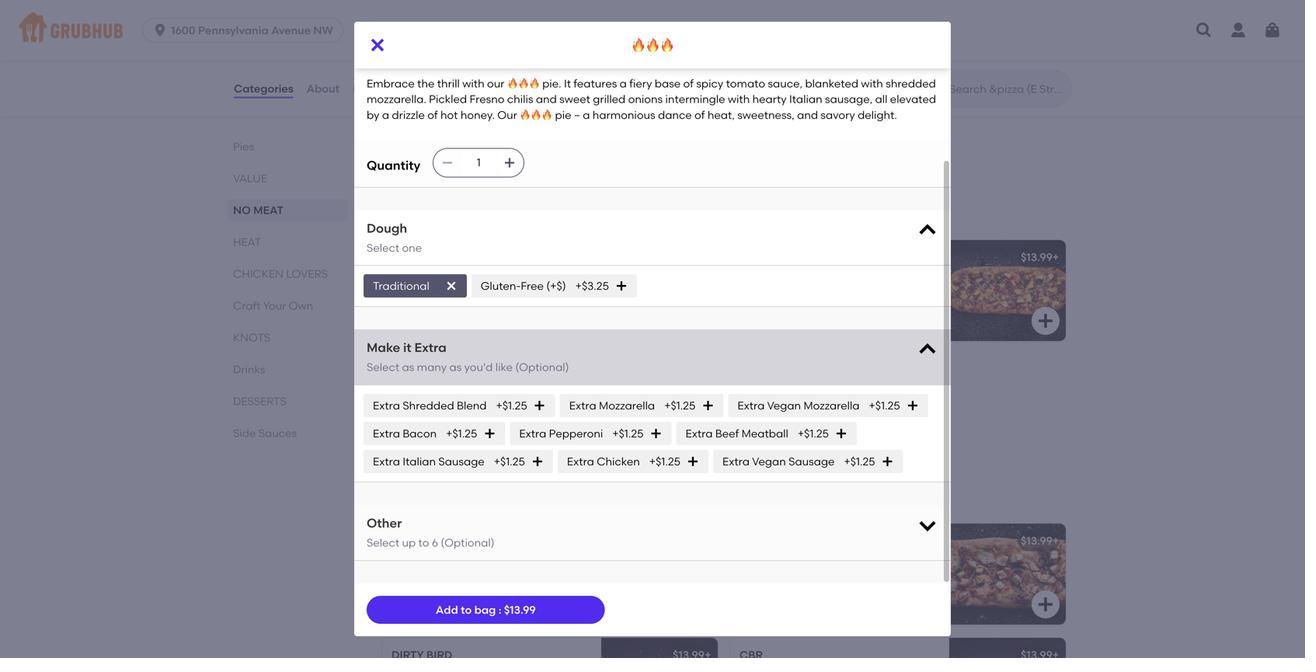 Task type: describe. For each thing, give the bounding box(es) containing it.
italian inside embrace the thrill with our 🔥🔥🔥 pie. it features a fiery base of spicy tomato sauce, blanketed with shredded mozzarella. pickled fresno chilis and sweet grilled onions intermingle with hearty italian sausage, all elevated by a drizzle of hot honey. our 🔥🔥🔥 pie – a harmonious dance of heat, sweetness, and savory delight.
[[790, 93, 823, 106]]

extra for extra pepperoni
[[519, 427, 547, 440]]

delight.
[[858, 108, 898, 122]]

sausage for extra italian sausage
[[439, 455, 485, 468]]

extra pepperoni
[[519, 427, 603, 440]]

buffalo 66 image
[[602, 354, 718, 456]]

embrace
[[367, 77, 415, 90]]

extra vegan sausage
[[723, 455, 835, 468]]

features
[[574, 77, 617, 90]]

the outlaw
[[392, 534, 465, 548]]

buffy image
[[602, 71, 718, 172]]

it
[[564, 77, 571, 90]]

$13.99 + for chicken lovers
[[1021, 534, 1060, 548]]

–
[[574, 108, 581, 122]]

+$1.25 for extra vegan mozzarella
[[869, 399, 901, 412]]

+$1.25 for extra chicken
[[650, 455, 681, 468]]

pickled
[[429, 93, 467, 106]]

cbr image
[[950, 638, 1066, 658]]

2 horizontal spatial of
[[695, 108, 705, 122]]

+$1.25 for extra pepperoni
[[613, 427, 644, 440]]

$13.99 for blk image on the bottom of page
[[1021, 534, 1053, 548]]

the outlaw image
[[602, 524, 718, 625]]

like
[[496, 361, 513, 374]]

0 vertical spatial $13.99 +
[[673, 81, 712, 94]]

extra for extra vegan sausage
[[723, 455, 750, 468]]

0 horizontal spatial chicken
[[233, 267, 284, 281]]

main navigation navigation
[[0, 0, 1306, 61]]

dirty bird image
[[602, 638, 718, 658]]

onions
[[629, 93, 663, 106]]

extra for extra chicken
[[567, 455, 595, 468]]

extra bacon
[[373, 427, 437, 440]]

:
[[499, 603, 502, 617]]

dough
[[367, 221, 407, 236]]

your
[[263, 299, 286, 312]]

savory
[[821, 108, 856, 122]]

1 horizontal spatial a
[[583, 108, 590, 122]]

pineapple jack'd image
[[950, 240, 1066, 341]]

chicken
[[597, 455, 640, 468]]

1 vertical spatial lovers
[[463, 487, 529, 507]]

own
[[289, 299, 313, 312]]

many
[[417, 361, 447, 374]]

(+$)
[[547, 279, 566, 293]]

blk image
[[950, 524, 1066, 625]]

+$3.25
[[576, 279, 609, 293]]

extra vegan mozzarella
[[738, 399, 860, 412]]

reviews button
[[352, 61, 397, 117]]

spicy
[[697, 77, 724, 90]]

sauces
[[259, 427, 297, 440]]

hearty
[[753, 93, 787, 106]]

extra italian sausage
[[373, 455, 485, 468]]

(optional) inside other select up to 6 (optional)
[[441, 536, 495, 550]]

1 horizontal spatial chicken lovers
[[379, 487, 529, 507]]

search icon image
[[925, 79, 944, 98]]

hot
[[441, 108, 458, 122]]

pie.
[[543, 77, 562, 90]]

1600 pennsylvania avenue nw button
[[142, 18, 350, 43]]

simp image
[[950, 0, 1066, 58]]

avenue
[[271, 24, 311, 37]]

sausage for extra vegan sausage
[[789, 455, 835, 468]]

sauce,
[[768, 77, 803, 90]]

it
[[403, 340, 412, 355]]

about button
[[306, 61, 341, 117]]

Input item quantity number field
[[462, 149, 496, 177]]

side sauces
[[233, 427, 297, 440]]

$13.99 for pineapple jack'd image
[[1021, 251, 1053, 264]]

sweet
[[560, 93, 591, 106]]

buffalo 66 button
[[382, 354, 718, 456]]

buffy
[[392, 81, 427, 94]]

extra for extra beef meatball
[[686, 427, 713, 440]]

the
[[418, 77, 435, 90]]

(optional) inside the 'make it extra select as many as you'd like (optional)'
[[516, 361, 569, 374]]

the outlaw button
[[382, 524, 718, 625]]

honey.
[[461, 108, 495, 122]]

the billie image
[[602, 0, 718, 58]]

add
[[436, 603, 458, 617]]

1600 pennsylvania avenue nw
[[171, 24, 333, 37]]

no
[[233, 204, 251, 217]]

by
[[367, 108, 380, 122]]

+$1.25 for extra bacon
[[446, 427, 478, 440]]

chilis
[[507, 93, 534, 106]]

0 horizontal spatial a
[[382, 108, 389, 122]]

knots
[[233, 331, 271, 344]]

side
[[233, 427, 256, 440]]

the
[[392, 534, 413, 548]]

+$1.25 for extra italian sausage
[[494, 455, 525, 468]]

🔥🔥🔥 button
[[382, 240, 718, 341]]

elevated
[[891, 93, 937, 106]]

1 vertical spatial heat
[[233, 236, 261, 249]]

dough select one
[[367, 221, 422, 254]]

svg image inside main navigation navigation
[[1264, 21, 1283, 40]]

you'd
[[465, 361, 493, 374]]

one
[[402, 241, 422, 254]]

2 mozzarella from the left
[[804, 399, 860, 412]]

+$1.25 for extra shredded blend
[[496, 399, 528, 412]]

craft
[[233, 299, 261, 312]]

other select up to 6 (optional)
[[367, 516, 495, 550]]

bag
[[475, 603, 496, 617]]

categories button
[[233, 61, 294, 117]]

1 horizontal spatial and
[[798, 108, 819, 122]]

sausage,
[[825, 93, 873, 106]]

fiery
[[630, 77, 652, 90]]

up
[[402, 536, 416, 550]]

thrill
[[437, 77, 460, 90]]

beef
[[716, 427, 739, 440]]

outlaw
[[416, 534, 465, 548]]

craft your own
[[233, 299, 313, 312]]

🔥🔥🔥 down chilis
[[520, 108, 553, 122]]

desserts
[[233, 395, 287, 408]]

vegan for sausage
[[753, 455, 786, 468]]

shredded
[[886, 77, 937, 90]]

extra shredded blend
[[373, 399, 487, 412]]

extra mozzarella
[[570, 399, 655, 412]]

0 horizontal spatial of
[[428, 108, 438, 122]]

gluten-
[[481, 279, 521, 293]]

intermingle
[[666, 93, 726, 106]]

🔥🔥🔥 inside button
[[392, 251, 424, 264]]

shredded
[[403, 399, 454, 412]]

mozzarella.
[[367, 93, 427, 106]]

pie
[[555, 108, 572, 122]]

+ for heat
[[1053, 251, 1060, 264]]



Task type: locate. For each thing, give the bounding box(es) containing it.
categories
[[234, 82, 294, 95]]

grilled
[[593, 93, 626, 106]]

Search &pizza (E Street) search field
[[948, 82, 1067, 96]]

pepperoni
[[549, 427, 603, 440]]

0 vertical spatial select
[[367, 241, 400, 254]]

harmonious
[[593, 108, 656, 122]]

mozzarella
[[599, 399, 655, 412], [804, 399, 860, 412]]

lovers up own
[[286, 267, 328, 281]]

0 horizontal spatial heat
[[233, 236, 261, 249]]

extra beef meatball
[[686, 427, 789, 440]]

our
[[498, 108, 518, 122]]

meat
[[254, 204, 284, 217]]

a right by
[[382, 108, 389, 122]]

base
[[655, 77, 681, 90]]

vegan down meatball
[[753, 455, 786, 468]]

1 vertical spatial +
[[1053, 251, 1060, 264]]

🔥🔥🔥
[[631, 36, 675, 54], [507, 77, 540, 90], [520, 108, 553, 122], [392, 251, 424, 264]]

blend
[[457, 399, 487, 412]]

and left 'savory' at right
[[798, 108, 819, 122]]

extra for extra italian sausage
[[373, 455, 400, 468]]

0 horizontal spatial and
[[536, 93, 557, 106]]

sausage down the extra vegan mozzarella
[[789, 455, 835, 468]]

svg image
[[1195, 21, 1214, 40], [152, 23, 168, 38], [368, 36, 387, 54], [442, 156, 454, 169], [504, 156, 516, 169], [445, 280, 458, 292], [917, 339, 939, 361], [689, 426, 707, 445], [650, 427, 663, 440], [836, 427, 848, 440], [687, 455, 700, 468], [1037, 595, 1056, 614]]

chicken down extra italian sausage
[[379, 487, 459, 507]]

1 vertical spatial vegan
[[753, 455, 786, 468]]

extra for extra vegan mozzarella
[[738, 399, 765, 412]]

1 select from the top
[[367, 241, 400, 254]]

italian down bacon
[[403, 455, 436, 468]]

extra down extra beef meatball
[[723, 455, 750, 468]]

extra for extra mozzarella
[[570, 399, 597, 412]]

nw
[[314, 24, 333, 37]]

2 vertical spatial +
[[1053, 534, 1060, 548]]

(optional) right like
[[516, 361, 569, 374]]

0 vertical spatial (optional)
[[516, 361, 569, 374]]

2 select from the top
[[367, 361, 400, 374]]

vegan for mozzarella
[[768, 399, 801, 412]]

🔥🔥🔥 up traditional
[[392, 251, 424, 264]]

extra up extra bacon at bottom
[[373, 399, 400, 412]]

extra left bacon
[[373, 427, 400, 440]]

our
[[487, 77, 505, 90]]

0 horizontal spatial with
[[463, 77, 485, 90]]

0 vertical spatial and
[[536, 93, 557, 106]]

pies
[[233, 140, 254, 153]]

$13.99 + for heat
[[1021, 251, 1060, 264]]

vegan
[[768, 399, 801, 412], [753, 455, 786, 468]]

vegan up meatball
[[768, 399, 801, 412]]

1 horizontal spatial sausage
[[789, 455, 835, 468]]

+$1.25 for extra beef meatball
[[798, 427, 829, 440]]

select inside other select up to 6 (optional)
[[367, 536, 400, 550]]

and down "pie."
[[536, 93, 557, 106]]

extra left 'beef' on the bottom of page
[[686, 427, 713, 440]]

extra down extra bacon at bottom
[[373, 455, 400, 468]]

to inside other select up to 6 (optional)
[[419, 536, 429, 550]]

of down intermingle
[[695, 108, 705, 122]]

0 vertical spatial vegan
[[768, 399, 801, 412]]

mozzarella up extra vegan sausage
[[804, 399, 860, 412]]

drizzle
[[392, 108, 425, 122]]

svg image inside '1600 pennsylvania avenue nw' button
[[152, 23, 168, 38]]

1 horizontal spatial as
[[450, 361, 462, 374]]

1 horizontal spatial heat
[[379, 204, 424, 224]]

0 horizontal spatial chicken lovers
[[233, 267, 328, 281]]

2 sausage from the left
[[789, 455, 835, 468]]

1 horizontal spatial mozzarella
[[804, 399, 860, 412]]

a right –
[[583, 108, 590, 122]]

(optional) right 6
[[441, 536, 495, 550]]

extra up many
[[415, 340, 447, 355]]

$13.99 for the buffy image
[[673, 81, 705, 94]]

select inside the dough select one
[[367, 241, 400, 254]]

meatball
[[742, 427, 789, 440]]

0 horizontal spatial mozzarella
[[599, 399, 655, 412]]

1 sausage from the left
[[439, 455, 485, 468]]

extra for extra shredded blend
[[373, 399, 400, 412]]

sausage down blend
[[439, 455, 485, 468]]

extra down pepperoni
[[567, 455, 595, 468]]

heat,
[[708, 108, 735, 122]]

traditional
[[373, 279, 430, 293]]

1 vertical spatial $13.99 +
[[1021, 251, 1060, 264]]

extra left pepperoni
[[519, 427, 547, 440]]

extra up meatball
[[738, 399, 765, 412]]

2 horizontal spatial a
[[620, 77, 627, 90]]

heat up one
[[379, 204, 424, 224]]

no meat
[[233, 204, 284, 217]]

select down dough
[[367, 241, 400, 254]]

2 as from the left
[[450, 361, 462, 374]]

0 vertical spatial italian
[[790, 93, 823, 106]]

embrace the thrill with our 🔥🔥🔥 pie. it features a fiery base of spicy tomato sauce, blanketed with shredded mozzarella. pickled fresno chilis and sweet grilled onions intermingle with hearty italian sausage, all elevated by a drizzle of hot honey. our 🔥🔥🔥 pie – a harmonious dance of heat, sweetness, and savory delight.
[[367, 77, 939, 122]]

italian
[[790, 93, 823, 106], [403, 455, 436, 468]]

1600
[[171, 24, 196, 37]]

0 vertical spatial chicken
[[233, 267, 284, 281]]

sausage
[[439, 455, 485, 468], [789, 455, 835, 468]]

1 vertical spatial chicken
[[379, 487, 459, 507]]

value
[[233, 172, 267, 185]]

to left 6
[[419, 536, 429, 550]]

1 horizontal spatial with
[[728, 93, 750, 106]]

select down make
[[367, 361, 400, 374]]

+ for chicken lovers
[[1053, 534, 1060, 548]]

0 vertical spatial +
[[705, 81, 712, 94]]

+
[[705, 81, 712, 94], [1053, 251, 1060, 264], [1053, 534, 1060, 548]]

0 horizontal spatial (optional)
[[441, 536, 495, 550]]

2 vertical spatial $13.99 +
[[1021, 534, 1060, 548]]

heat down no at the top left of page
[[233, 236, 261, 249]]

quantity
[[367, 158, 421, 173]]

to
[[419, 536, 429, 550], [461, 603, 472, 617]]

1 mozzarella from the left
[[599, 399, 655, 412]]

0 horizontal spatial as
[[402, 361, 415, 374]]

🔥🔥🔥 up chilis
[[507, 77, 540, 90]]

1 as from the left
[[402, 361, 415, 374]]

to left the bag
[[461, 603, 472, 617]]

+$1.25 for extra mozzarella
[[665, 399, 696, 412]]

italian down sauce,
[[790, 93, 823, 106]]

make it extra select as many as you'd like (optional)
[[367, 340, 569, 374]]

extra for extra bacon
[[373, 427, 400, 440]]

select for dough
[[367, 241, 400, 254]]

bacon
[[403, 427, 437, 440]]

extra chicken
[[567, 455, 640, 468]]

1 horizontal spatial (optional)
[[516, 361, 569, 374]]

0 vertical spatial heat
[[379, 204, 424, 224]]

0 horizontal spatial lovers
[[286, 267, 328, 281]]

1 horizontal spatial lovers
[[463, 487, 529, 507]]

fresno
[[470, 93, 505, 106]]

pennsylvania
[[198, 24, 269, 37]]

$13.99 +
[[673, 81, 712, 94], [1021, 251, 1060, 264], [1021, 534, 1060, 548]]

with up all
[[862, 77, 884, 90]]

dance
[[658, 108, 692, 122]]

2 horizontal spatial with
[[862, 77, 884, 90]]

other
[[367, 516, 402, 531]]

a left fiery
[[620, 77, 627, 90]]

select for other
[[367, 536, 400, 550]]

66
[[445, 365, 458, 378]]

3 select from the top
[[367, 536, 400, 550]]

extra up pepperoni
[[570, 399, 597, 412]]

🔥🔥🔥 up fiery
[[631, 36, 675, 54]]

1 horizontal spatial chicken
[[379, 487, 459, 507]]

svg image
[[1264, 21, 1283, 40], [917, 219, 939, 241], [616, 280, 628, 292], [689, 312, 707, 330], [1037, 312, 1056, 330], [534, 399, 546, 412], [702, 399, 715, 412], [907, 399, 919, 412], [484, 427, 496, 440], [532, 455, 544, 468], [882, 455, 894, 468], [917, 515, 939, 536]]

of up intermingle
[[684, 77, 694, 90]]

lovers
[[286, 267, 328, 281], [463, 487, 529, 507]]

of
[[684, 77, 694, 90], [428, 108, 438, 122], [695, 108, 705, 122]]

🔥🔥🔥 image
[[602, 240, 718, 341]]

1 horizontal spatial of
[[684, 77, 694, 90]]

free
[[521, 279, 544, 293]]

+$1.25 for extra vegan sausage
[[845, 455, 876, 468]]

0 vertical spatial to
[[419, 536, 429, 550]]

1 vertical spatial chicken lovers
[[379, 487, 529, 507]]

chicken up craft
[[233, 267, 284, 281]]

gluten-free (+$)
[[481, 279, 566, 293]]

about
[[307, 82, 340, 95]]

0 vertical spatial lovers
[[286, 267, 328, 281]]

with up "fresno"
[[463, 77, 485, 90]]

extra
[[415, 340, 447, 355], [373, 399, 400, 412], [570, 399, 597, 412], [738, 399, 765, 412], [373, 427, 400, 440], [519, 427, 547, 440], [686, 427, 713, 440], [373, 455, 400, 468], [567, 455, 595, 468], [723, 455, 750, 468]]

chicken lovers up other select up to 6 (optional)
[[379, 487, 529, 507]]

1 vertical spatial select
[[367, 361, 400, 374]]

0 horizontal spatial to
[[419, 536, 429, 550]]

select down the other
[[367, 536, 400, 550]]

(optional)
[[516, 361, 569, 374], [441, 536, 495, 550]]

buffalo
[[392, 365, 442, 378]]

0 vertical spatial chicken lovers
[[233, 267, 328, 281]]

1 horizontal spatial to
[[461, 603, 472, 617]]

1 horizontal spatial italian
[[790, 93, 823, 106]]

chicken
[[233, 267, 284, 281], [379, 487, 459, 507]]

select
[[367, 241, 400, 254], [367, 361, 400, 374], [367, 536, 400, 550]]

lovers up the outlaw
[[463, 487, 529, 507]]

1 vertical spatial to
[[461, 603, 472, 617]]

extra inside the 'make it extra select as many as you'd like (optional)'
[[415, 340, 447, 355]]

0 horizontal spatial italian
[[403, 455, 436, 468]]

$13.99
[[673, 81, 705, 94], [1021, 251, 1053, 264], [1021, 534, 1053, 548], [504, 603, 536, 617]]

a
[[620, 77, 627, 90], [382, 108, 389, 122], [583, 108, 590, 122]]

1 vertical spatial italian
[[403, 455, 436, 468]]

mozzarella up chicken
[[599, 399, 655, 412]]

all
[[876, 93, 888, 106]]

blanketed
[[806, 77, 859, 90]]

2 vertical spatial select
[[367, 536, 400, 550]]

1 vertical spatial (optional)
[[441, 536, 495, 550]]

6
[[432, 536, 438, 550]]

as down it
[[402, 361, 415, 374]]

select inside the 'make it extra select as many as you'd like (optional)'
[[367, 361, 400, 374]]

sweetness,
[[738, 108, 795, 122]]

0 horizontal spatial sausage
[[439, 455, 485, 468]]

with down tomato
[[728, 93, 750, 106]]

reviews
[[353, 82, 396, 95]]

+$1.25
[[496, 399, 528, 412], [665, 399, 696, 412], [869, 399, 901, 412], [446, 427, 478, 440], [613, 427, 644, 440], [798, 427, 829, 440], [494, 455, 525, 468], [650, 455, 681, 468], [845, 455, 876, 468]]

chicken lovers up 'your' on the left of the page
[[233, 267, 328, 281]]

1 vertical spatial and
[[798, 108, 819, 122]]

as left you'd
[[450, 361, 462, 374]]

make
[[367, 340, 400, 355]]

of left hot
[[428, 108, 438, 122]]



Task type: vqa. For each thing, say whether or not it's contained in the screenshot.
Seeds
no



